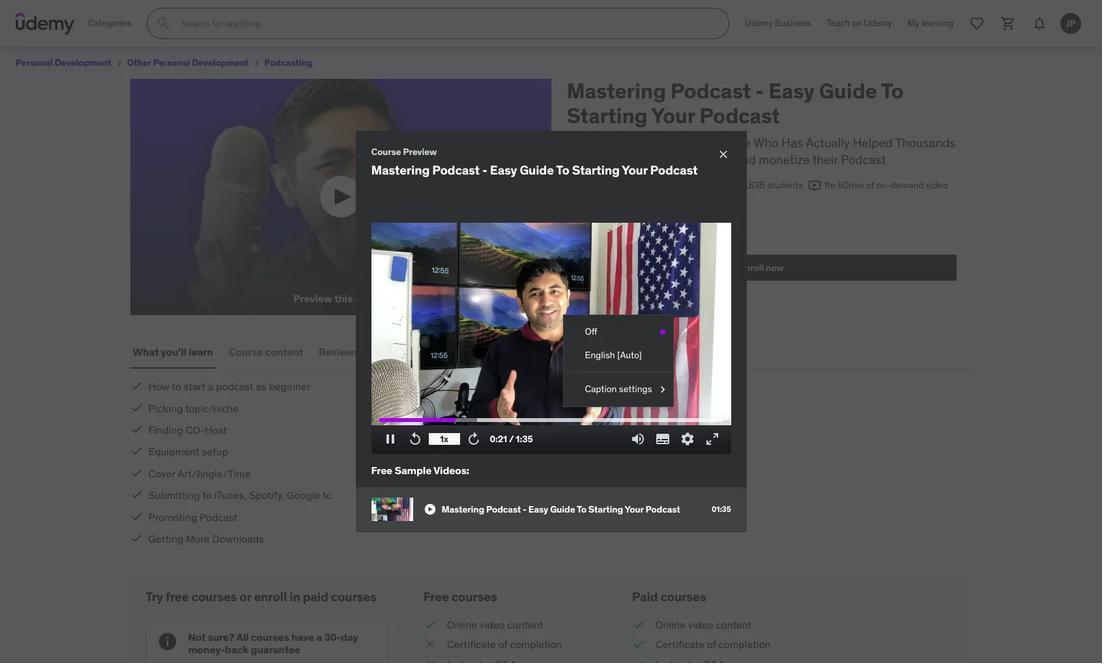Task type: locate. For each thing, give the bounding box(es) containing it.
podcast
[[670, 77, 751, 104], [700, 102, 780, 129], [841, 152, 886, 168], [432, 162, 480, 178], [650, 162, 698, 178], [486, 504, 521, 515], [645, 504, 680, 515], [200, 511, 238, 524]]

2,635 students
[[742, 179, 803, 191]]

of
[[866, 179, 874, 191], [498, 638, 507, 651], [707, 638, 716, 651]]

1 horizontal spatial -
[[523, 504, 526, 515]]

2 xsmall image from the left
[[251, 58, 262, 68]]

- for mastering podcast -  easy guide to starting your podcast learn podcasting from someone who has actually helped thousands of students worldwide create and monetize their podcast
[[756, 77, 764, 104]]

1 horizontal spatial course
[[371, 146, 401, 158]]

1 vertical spatial free
[[371, 464, 392, 477]]

online video content down free courses
[[447, 619, 543, 632]]

english [auto] down off "button" at the right of page
[[585, 349, 642, 361]]

2 horizontal spatial to
[[881, 77, 904, 104]]

of for free courses
[[498, 638, 507, 651]]

1 horizontal spatial of
[[707, 638, 716, 651]]

0 vertical spatial english [auto]
[[638, 217, 696, 229]]

0 horizontal spatial to
[[556, 162, 569, 178]]

0 vertical spatial starting
[[567, 102, 647, 129]]

0 horizontal spatial video
[[480, 619, 505, 632]]

english
[[582, 217, 612, 229], [638, 217, 669, 229], [585, 349, 615, 361]]

to right how
[[172, 380, 181, 393]]

online down "paid courses"
[[656, 619, 686, 632]]

course
[[355, 292, 388, 305]]

english [auto] right closed captions image
[[638, 217, 696, 229]]

1 vertical spatial a
[[316, 631, 322, 644]]

courses
[[191, 589, 237, 605], [331, 589, 377, 605], [451, 589, 497, 605], [660, 589, 706, 605], [251, 631, 289, 644]]

english right closed captions image
[[638, 217, 669, 229]]

close modal image
[[717, 148, 730, 161]]

cover
[[148, 467, 175, 480]]

2 horizontal spatial free
[[567, 235, 592, 251]]

certificate down "paid courses"
[[656, 638, 704, 651]]

getting
[[148, 532, 183, 545]]

video
[[926, 179, 948, 191], [480, 619, 505, 632], [688, 619, 713, 632]]

mastering inside mastering podcast -  easy guide to starting your podcast learn podcasting from someone who has actually helped thousands of students worldwide create and monetize their podcast
[[567, 77, 666, 104]]

your for mastering podcast -  easy guide to starting your podcast
[[625, 504, 644, 515]]

50min
[[838, 179, 864, 191]]

1 vertical spatial guide
[[520, 162, 554, 178]]

1 horizontal spatial certificate of completion
[[656, 638, 771, 651]]

what
[[133, 345, 159, 358]]

instructors
[[375, 345, 428, 358]]

2 vertical spatial your
[[625, 504, 644, 515]]

how
[[148, 380, 169, 393]]

0 horizontal spatial mastering
[[371, 162, 430, 178]]

to for mastering podcast -  easy guide to starting your podcast
[[577, 504, 586, 515]]

xsmall image left other
[[114, 58, 124, 68]]

udemy
[[745, 17, 773, 29], [864, 17, 892, 29]]

1 horizontal spatial easy
[[528, 504, 548, 515]]

0 vertical spatial to
[[172, 380, 181, 393]]

to
[[172, 380, 181, 393], [202, 489, 212, 502]]

video down "paid courses"
[[688, 619, 713, 632]]

1 horizontal spatial online video content
[[656, 619, 752, 632]]

1 horizontal spatial xsmall image
[[251, 58, 262, 68]]

1 horizontal spatial preview
[[403, 146, 437, 158]]

closed captions image
[[623, 218, 633, 228]]

0 vertical spatial to
[[881, 77, 904, 104]]

2 vertical spatial mastering
[[442, 504, 484, 515]]

video right demand
[[926, 179, 948, 191]]

caption settings
[[585, 383, 652, 395]]

2 vertical spatial starting
[[588, 504, 623, 515]]

0 horizontal spatial free
[[371, 464, 392, 477]]

1 vertical spatial your
[[622, 162, 648, 178]]

1 certificate of completion from the left
[[447, 638, 562, 651]]

certificate of completion down free courses
[[447, 638, 562, 651]]

free for free
[[567, 235, 592, 251]]

1 certificate from the left
[[447, 638, 496, 651]]

video down free courses
[[480, 619, 505, 632]]

learn
[[189, 345, 213, 358]]

1 horizontal spatial certificate
[[656, 638, 704, 651]]

1 vertical spatial english [auto]
[[585, 349, 642, 361]]

xsmall image left podcasting link
[[251, 58, 262, 68]]

1 vertical spatial easy
[[490, 162, 517, 178]]

2 horizontal spatial -
[[756, 77, 764, 104]]

personal
[[16, 57, 53, 68], [153, 57, 190, 68]]

- inside mastering podcast -  easy guide to starting your podcast learn podcasting from someone who has actually helped thousands of students worldwide create and monetize their podcast
[[756, 77, 764, 104]]

udemy right on
[[864, 17, 892, 29]]

equipment setup
[[148, 445, 228, 458]]

1 vertical spatial podcasting
[[601, 135, 663, 150]]

on-
[[876, 179, 891, 191]]

picking topic/niche
[[148, 402, 239, 415]]

2 certificate from the left
[[656, 638, 704, 651]]

mastering podcast -  easy guide to starting your podcast dialog
[[356, 131, 747, 533]]

0 horizontal spatial of
[[498, 638, 507, 651]]

2 horizontal spatial content
[[716, 619, 752, 632]]

beginner
[[269, 380, 311, 393]]

1 udemy from the left
[[745, 17, 773, 29]]

0 vertical spatial mastering
[[567, 77, 666, 104]]

2 completion from the left
[[719, 638, 771, 651]]

of
[[567, 152, 580, 168]]

online for paid
[[656, 619, 686, 632]]

[auto] down off "button" at the right of page
[[617, 349, 642, 361]]

course inside course preview mastering podcast -  easy guide to starting your podcast
[[371, 146, 401, 158]]

0 vertical spatial -
[[756, 77, 764, 104]]

2,635
[[742, 179, 765, 191]]

easy inside mastering podcast -  easy guide to starting your podcast learn podcasting from someone who has actually helped thousands of students worldwide create and monetize their podcast
[[769, 77, 815, 104]]

video for paid courses
[[688, 619, 713, 632]]

1 online video content from the left
[[447, 619, 543, 632]]

0 vertical spatial a
[[208, 380, 213, 393]]

0 vertical spatial course
[[371, 146, 401, 158]]

someone
[[698, 135, 751, 150]]

paid
[[632, 589, 658, 605]]

certificate
[[447, 638, 496, 651], [656, 638, 704, 651]]

1 vertical spatial starting
[[572, 162, 620, 178]]

english right course language 'icon'
[[582, 217, 612, 229]]

course language image
[[567, 218, 577, 229]]

xsmall image
[[114, 58, 124, 68], [251, 58, 262, 68]]

have
[[291, 631, 314, 644]]

to for how
[[172, 380, 181, 393]]

to for mastering podcast -  easy guide to starting your podcast learn podcasting from someone who has actually helped thousands of students worldwide create and monetize their podcast
[[881, 77, 904, 104]]

1 vertical spatial mastering
[[371, 162, 430, 178]]

0 horizontal spatial course
[[229, 345, 263, 358]]

personal right other
[[153, 57, 190, 68]]

0 horizontal spatial online video content
[[447, 619, 543, 632]]

thousands
[[895, 135, 956, 150]]

0 vertical spatial preview
[[403, 146, 437, 158]]

0 vertical spatial your
[[651, 102, 695, 129]]

starting inside mastering podcast -  easy guide to starting your podcast learn podcasting from someone who has actually helped thousands of students worldwide create and monetize their podcast
[[567, 102, 647, 129]]

1 horizontal spatial completion
[[719, 638, 771, 651]]

1 vertical spatial [auto]
[[617, 349, 642, 361]]

1 development from the left
[[55, 57, 111, 68]]

1 horizontal spatial to
[[577, 504, 586, 515]]

1 horizontal spatial online
[[656, 619, 686, 632]]

small image
[[808, 179, 821, 192], [130, 379, 143, 392], [130, 466, 143, 479], [130, 488, 143, 501], [423, 503, 436, 516], [632, 638, 645, 652], [424, 658, 437, 663]]

easy inside course preview mastering podcast -  easy guide to starting your podcast
[[490, 162, 517, 178]]

online video content for free courses
[[447, 619, 543, 632]]

enroll
[[739, 262, 764, 274]]

[auto] right closed captions image
[[671, 217, 696, 229]]

1 horizontal spatial development
[[192, 57, 249, 68]]

students
[[583, 152, 633, 168]]

who
[[753, 135, 778, 150]]

easy for mastering podcast -  easy guide to starting your podcast
[[528, 504, 548, 515]]

online
[[447, 619, 477, 632], [656, 619, 686, 632]]

to inside course preview mastering podcast -  easy guide to starting your podcast
[[556, 162, 569, 178]]

to inside mastering podcast -  easy guide to starting your podcast learn podcasting from someone who has actually helped thousands of students worldwide create and monetize their podcast
[[881, 77, 904, 104]]

and
[[735, 152, 756, 168]]

free for free sample videos:
[[371, 464, 392, 477]]

0 horizontal spatial development
[[55, 57, 111, 68]]

0 vertical spatial easy
[[769, 77, 815, 104]]

2 udemy from the left
[[864, 17, 892, 29]]

0 horizontal spatial completion
[[510, 638, 562, 651]]

1 xsmall image from the left
[[114, 58, 124, 68]]

udemy left business
[[745, 17, 773, 29]]

guide
[[819, 77, 877, 104], [520, 162, 554, 178], [550, 504, 575, 515]]

0 horizontal spatial certificate
[[447, 638, 496, 651]]

2 horizontal spatial mastering
[[567, 77, 666, 104]]

english [auto] inside button
[[585, 349, 642, 361]]

0 horizontal spatial content
[[265, 345, 303, 358]]

guide inside course preview mastering podcast -  easy guide to starting your podcast
[[520, 162, 554, 178]]

free inside mastering podcast -  easy guide to starting your podcast dialog
[[371, 464, 392, 477]]

small image
[[656, 383, 669, 396], [130, 401, 143, 414], [130, 423, 143, 436], [130, 445, 143, 458], [130, 510, 143, 523], [130, 532, 143, 545], [424, 618, 437, 632], [632, 618, 645, 632], [424, 638, 437, 652], [632, 658, 645, 663]]

a left 30- on the left bottom
[[316, 631, 322, 644]]

course for course preview mastering podcast -  easy guide to starting your podcast
[[371, 146, 401, 158]]

progress bar slider
[[379, 413, 723, 428]]

0:21 / 1:35
[[490, 433, 533, 445]]

teach on udemy
[[827, 17, 892, 29]]

1 vertical spatial preview
[[293, 292, 332, 305]]

off button
[[564, 321, 673, 344]]

day
[[341, 631, 358, 644]]

business
[[775, 17, 811, 29]]

2 horizontal spatial of
[[866, 179, 874, 191]]

online down free courses
[[447, 619, 477, 632]]

1 completion from the left
[[510, 638, 562, 651]]

1 horizontal spatial content
[[507, 619, 543, 632]]

menu
[[564, 316, 673, 407]]

2 vertical spatial to
[[577, 504, 586, 515]]

course inside button
[[229, 345, 263, 358]]

certificate for free
[[447, 638, 496, 651]]

udemy inside udemy business link
[[745, 17, 773, 29]]

1 horizontal spatial podcasting
[[601, 135, 663, 150]]

1 vertical spatial -
[[482, 162, 487, 178]]

0 horizontal spatial online
[[447, 619, 477, 632]]

from
[[666, 135, 695, 150]]

starting
[[567, 102, 647, 129], [572, 162, 620, 178], [588, 504, 623, 515]]

certificate of completion down "paid courses"
[[656, 638, 771, 651]]

course for course content
[[229, 345, 263, 358]]

mute image
[[630, 431, 646, 447]]

art/jingle/time
[[178, 467, 251, 480]]

to down art/jingle/time
[[202, 489, 212, 502]]

off
[[585, 326, 597, 338]]

certificate down free courses
[[447, 638, 496, 651]]

2 online video content from the left
[[656, 619, 752, 632]]

small image inside caption settings "popup button"
[[656, 383, 669, 396]]

2 vertical spatial guide
[[550, 504, 575, 515]]

1 horizontal spatial [auto]
[[671, 217, 696, 229]]

0 horizontal spatial certificate of completion
[[447, 638, 562, 651]]

0 vertical spatial podcasting
[[264, 57, 312, 68]]

2 online from the left
[[656, 619, 686, 632]]

guide inside mastering podcast -  easy guide to starting your podcast learn podcasting from someone who has actually helped thousands of students worldwide create and monetize their podcast
[[819, 77, 877, 104]]

0 horizontal spatial easy
[[490, 162, 517, 178]]

1 horizontal spatial personal
[[153, 57, 190, 68]]

0 horizontal spatial to
[[172, 380, 181, 393]]

2 vertical spatial -
[[523, 504, 526, 515]]

development
[[55, 57, 111, 68], [192, 57, 249, 68]]

1 online from the left
[[447, 619, 477, 632]]

english [auto] button
[[564, 344, 673, 367]]

0 horizontal spatial udemy
[[745, 17, 773, 29]]

english down off in the right of the page
[[585, 349, 615, 361]]

0 vertical spatial [auto]
[[671, 217, 696, 229]]

enroll now button
[[567, 255, 956, 281]]

0 horizontal spatial personal
[[16, 57, 53, 68]]

0 vertical spatial free
[[567, 235, 592, 251]]

1 horizontal spatial free
[[424, 589, 449, 605]]

0 horizontal spatial [auto]
[[617, 349, 642, 361]]

1 vertical spatial course
[[229, 345, 263, 358]]

1 vertical spatial to
[[556, 162, 569, 178]]

0:21
[[490, 433, 507, 445]]

2 vertical spatial easy
[[528, 504, 548, 515]]

1 horizontal spatial a
[[316, 631, 322, 644]]

0 vertical spatial guide
[[819, 77, 877, 104]]

a
[[208, 380, 213, 393], [316, 631, 322, 644]]

what you'll learn
[[133, 345, 213, 358]]

1 horizontal spatial mastering
[[442, 504, 484, 515]]

english [auto]
[[638, 217, 696, 229], [585, 349, 642, 361]]

has
[[781, 135, 803, 150]]

helped
[[853, 135, 893, 150]]

sample
[[395, 464, 432, 477]]

of for paid courses
[[707, 638, 716, 651]]

course preview mastering podcast -  easy guide to starting your podcast
[[371, 146, 698, 178]]

pause image
[[382, 431, 398, 447]]

[auto] inside button
[[617, 349, 642, 361]]

0 horizontal spatial xsmall image
[[114, 58, 124, 68]]

online video content down "paid courses"
[[656, 619, 752, 632]]

0 horizontal spatial -
[[482, 162, 487, 178]]

1 horizontal spatial video
[[688, 619, 713, 632]]

mastering podcast -  easy guide to starting your podcast learn podcasting from someone who has actually helped thousands of students worldwide create and monetize their podcast
[[567, 77, 956, 168]]

worldwide
[[636, 152, 694, 168]]

guarantee
[[251, 643, 300, 656]]

preview
[[403, 146, 437, 158], [293, 292, 332, 305]]

money-
[[188, 643, 225, 656]]

2 certificate of completion from the left
[[656, 638, 771, 651]]

a right start
[[208, 380, 213, 393]]

menu containing off
[[564, 316, 673, 407]]

free sample videos:
[[371, 464, 469, 477]]

reviews button
[[316, 336, 362, 368]]

cover art/jingle/time
[[148, 467, 251, 480]]

1 horizontal spatial udemy
[[864, 17, 892, 29]]

2 horizontal spatial easy
[[769, 77, 815, 104]]

-
[[756, 77, 764, 104], [482, 162, 487, 178], [523, 504, 526, 515]]

reviews
[[319, 345, 359, 358]]

01:35
[[712, 504, 731, 514]]

0 horizontal spatial preview
[[293, 292, 332, 305]]

your inside mastering podcast -  easy guide to starting your podcast learn podcasting from someone who has actually helped thousands of students worldwide create and monetize their podcast
[[651, 102, 695, 129]]

1 vertical spatial to
[[202, 489, 212, 502]]

1:35
[[516, 433, 533, 445]]

2 development from the left
[[192, 57, 249, 68]]

personal down udemy image
[[16, 57, 53, 68]]

paid courses
[[632, 589, 706, 605]]

1 horizontal spatial to
[[202, 489, 212, 502]]

2 vertical spatial free
[[424, 589, 449, 605]]



Task type: vqa. For each thing, say whether or not it's contained in the screenshot.
01:35
yes



Task type: describe. For each thing, give the bounding box(es) containing it.
this
[[334, 292, 353, 305]]

preview this course button
[[130, 79, 551, 316]]

1hr 50min of on-demand video
[[824, 179, 948, 191]]

podcasting link
[[264, 55, 312, 71]]

subtitles image
[[655, 431, 670, 447]]

promoting
[[148, 511, 197, 524]]

actually
[[806, 135, 850, 150]]

caption
[[585, 383, 617, 395]]

free
[[166, 589, 189, 605]]

finding
[[148, 424, 183, 437]]

now
[[766, 262, 784, 274]]

host
[[205, 424, 227, 437]]

other personal development
[[127, 57, 249, 68]]

as
[[256, 380, 266, 393]]

courses inside not sure? all courses have a 30-day money-back guarantee
[[251, 631, 289, 644]]

2 horizontal spatial video
[[926, 179, 948, 191]]

completion for paid courses
[[719, 638, 771, 651]]

their
[[812, 152, 838, 168]]

or
[[240, 589, 251, 605]]

enroll
[[254, 589, 287, 605]]

completion for free courses
[[510, 638, 562, 651]]

forward 5 seconds image
[[466, 431, 481, 447]]

topic/niche
[[185, 402, 239, 415]]

mastering inside course preview mastering podcast -  easy guide to starting your podcast
[[371, 162, 430, 178]]

certificate for paid
[[656, 638, 704, 651]]

other personal development link
[[127, 55, 249, 71]]

2 personal from the left
[[153, 57, 190, 68]]

finding co-host
[[148, 424, 227, 437]]

picking
[[148, 402, 183, 415]]

1x
[[440, 433, 448, 445]]

promoting podcast
[[148, 511, 238, 524]]

4.9
[[626, 179, 640, 191]]

tc
[[323, 489, 332, 502]]

certificate of completion for free courses
[[447, 638, 562, 651]]

all
[[236, 631, 249, 644]]

on
[[852, 17, 862, 29]]

mastering for mastering podcast -  easy guide to starting your podcast learn podcasting from someone who has actually helped thousands of students worldwide create and monetize their podcast
[[567, 77, 666, 104]]

not
[[188, 631, 206, 644]]

other
[[127, 57, 151, 68]]

1hr
[[824, 179, 836, 191]]

getting more downloads
[[148, 532, 264, 545]]

itunes,
[[214, 489, 247, 502]]

paid
[[303, 589, 328, 605]]

guide for mastering podcast -  easy guide to starting your podcast
[[550, 504, 575, 515]]

0 horizontal spatial podcasting
[[264, 57, 312, 68]]

1x button
[[429, 428, 460, 450]]

to for submitting
[[202, 489, 212, 502]]

menu inside mastering podcast -  easy guide to starting your podcast dialog
[[564, 316, 673, 407]]

teach on udemy link
[[819, 8, 900, 39]]

you'll
[[161, 345, 186, 358]]

settings image
[[679, 431, 695, 447]]

free courses
[[424, 589, 497, 605]]

- inside course preview mastering podcast -  easy guide to starting your podcast
[[482, 162, 487, 178]]

online for free
[[447, 619, 477, 632]]

your inside course preview mastering podcast -  easy guide to starting your podcast
[[622, 162, 648, 178]]

english inside button
[[585, 349, 615, 361]]

not sure? all courses have a 30-day money-back guarantee
[[188, 631, 358, 656]]

instructors button
[[372, 336, 431, 368]]

0 horizontal spatial a
[[208, 380, 213, 393]]

guide for mastering podcast -  easy guide to starting your podcast learn podcasting from someone who has actually helped thousands of students worldwide create and monetize their podcast
[[819, 77, 877, 104]]

submitting to itunes, spotify, google tc
[[148, 489, 332, 502]]

demand
[[891, 179, 924, 191]]

udemy image
[[16, 12, 75, 35]]

- for mastering podcast -  easy guide to starting your podcast
[[523, 504, 526, 515]]

starting inside course preview mastering podcast -  easy guide to starting your podcast
[[572, 162, 620, 178]]

submitting
[[148, 489, 200, 502]]

personal development
[[16, 57, 111, 68]]

udemy inside the teach on udemy link
[[864, 17, 892, 29]]

create
[[697, 152, 732, 168]]

equipment
[[148, 445, 199, 458]]

your for mastering podcast -  easy guide to starting your podcast learn podcasting from someone who has actually helped thousands of students worldwide create and monetize their podcast
[[651, 102, 695, 129]]

podcasting inside mastering podcast -  easy guide to starting your podcast learn podcasting from someone who has actually helped thousands of students worldwide create and monetize their podcast
[[601, 135, 663, 150]]

rewind 5 seconds image
[[407, 431, 423, 447]]

preview inside 'button'
[[293, 292, 332, 305]]

monetize
[[759, 152, 810, 168]]

content for paid courses
[[716, 619, 752, 632]]

submit search image
[[155, 16, 171, 31]]

course content
[[229, 345, 303, 358]]

preview inside course preview mastering podcast -  easy guide to starting your podcast
[[403, 146, 437, 158]]

back
[[225, 643, 249, 656]]

starting for mastering podcast -  easy guide to starting your podcast
[[588, 504, 623, 515]]

what you'll learn button
[[130, 336, 216, 368]]

1 personal from the left
[[16, 57, 53, 68]]

students
[[767, 179, 803, 191]]

more
[[186, 532, 210, 545]]

easy for mastering podcast -  easy guide to starting your podcast learn podcasting from someone who has actually helped thousands of students worldwide create and monetize their podcast
[[769, 77, 815, 104]]

30-
[[324, 631, 341, 644]]

content inside button
[[265, 345, 303, 358]]

spotify,
[[249, 489, 284, 502]]

starting for mastering podcast -  easy guide to starting your podcast learn podcasting from someone who has actually helped thousands of students worldwide create and monetize their podcast
[[567, 102, 647, 129]]

try
[[146, 589, 163, 605]]

mastering for mastering podcast -  easy guide to starting your podcast
[[442, 504, 484, 515]]

udemy business link
[[737, 8, 819, 39]]

learn
[[567, 135, 598, 150]]

how to start a podcast as beginner
[[148, 380, 311, 393]]

online video content for paid courses
[[656, 619, 752, 632]]

content for free courses
[[507, 619, 543, 632]]

teach
[[827, 17, 850, 29]]

caption settings button
[[564, 378, 673, 401]]

in
[[289, 589, 300, 605]]

certificate of completion for paid courses
[[656, 638, 771, 651]]

start
[[184, 380, 205, 393]]

google
[[287, 489, 320, 502]]

downloads
[[212, 532, 264, 545]]

captions group
[[564, 321, 673, 367]]

udemy business
[[745, 17, 811, 29]]

fullscreen image
[[704, 431, 720, 447]]

free for free courses
[[424, 589, 449, 605]]

a inside not sure? all courses have a 30-day money-back guarantee
[[316, 631, 322, 644]]

personal development link
[[16, 55, 111, 71]]

video for free courses
[[480, 619, 505, 632]]

enroll now
[[739, 262, 784, 274]]



